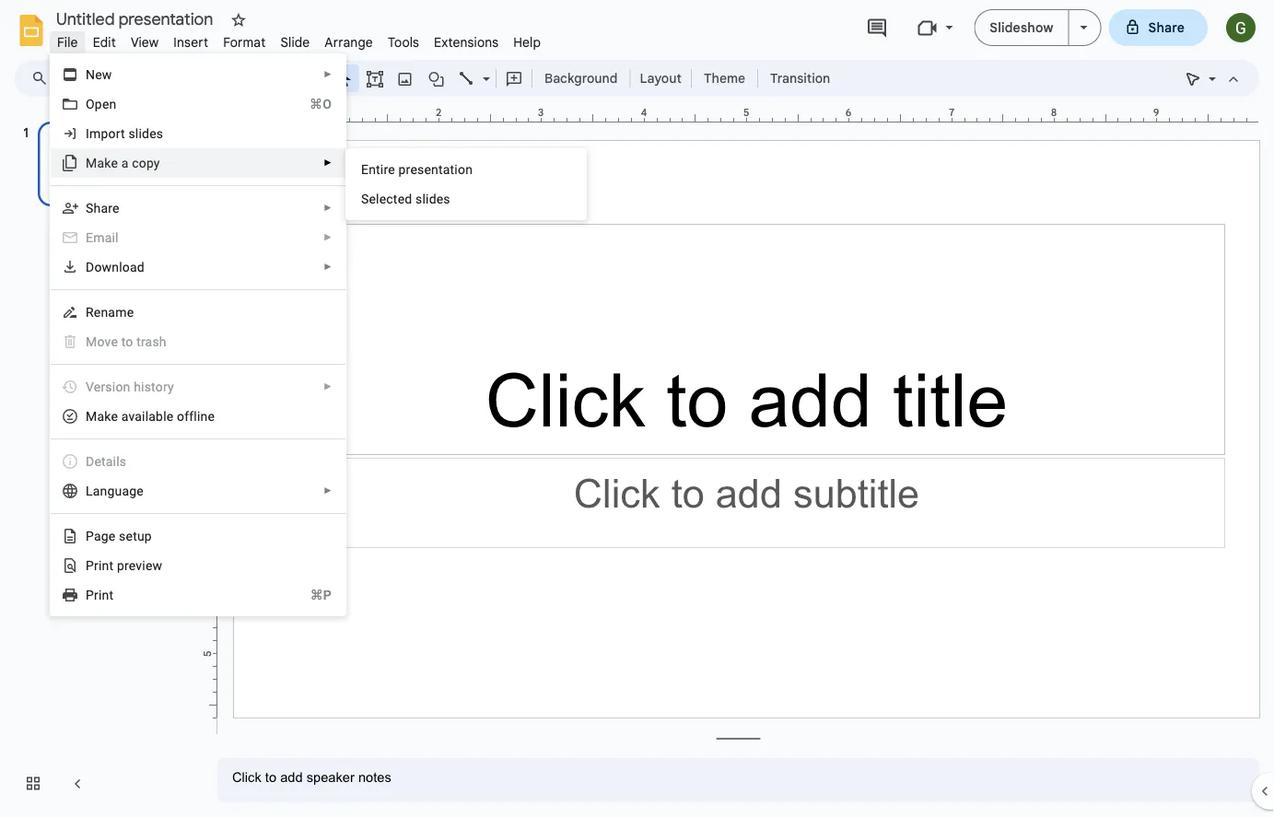Task type: vqa. For each thing, say whether or not it's contained in the screenshot.


Task type: locate. For each thing, give the bounding box(es) containing it.
slides up opy
[[128, 126, 163, 141]]

menu bar
[[50, 24, 548, 54]]

l anguage
[[86, 483, 144, 499]]

hare
[[94, 200, 119, 216]]

► for mail
[[324, 232, 333, 243]]

move
[[86, 334, 118, 349]]

s elected slides
[[361, 191, 450, 206]]

transition button
[[762, 65, 839, 92]]

menu item containing e
[[51, 223, 346, 253]]

Menus field
[[23, 65, 64, 91]]

4 ► from the top
[[324, 232, 333, 243]]

0 vertical spatial e
[[111, 409, 118, 424]]

►
[[324, 69, 333, 80], [324, 158, 333, 168], [324, 203, 333, 213], [324, 232, 333, 243], [324, 262, 333, 272], [324, 382, 333, 392], [324, 486, 333, 496]]

e for k
[[111, 409, 118, 424]]

e ntire presentation
[[361, 162, 473, 177]]

navigation
[[0, 104, 203, 817]]

setup
[[119, 529, 152, 544]]

0 horizontal spatial slides
[[128, 126, 163, 141]]

details menu item
[[62, 453, 332, 471]]

available
[[121, 409, 174, 424]]

e right ma
[[111, 409, 118, 424]]

n
[[86, 67, 95, 82]]

email e element
[[86, 230, 124, 245]]

menu bar containing file
[[50, 24, 548, 54]]

rint
[[94, 588, 114, 603]]

download d element
[[86, 259, 150, 275]]

slideshow button
[[974, 9, 1070, 46]]

t
[[121, 334, 126, 349]]

menu item up offline
[[62, 378, 333, 396]]

1 vertical spatial menu item
[[62, 333, 332, 351]]

e
[[361, 162, 369, 177], [86, 230, 93, 245]]

2 vertical spatial menu item
[[62, 378, 333, 396]]

edit
[[93, 34, 116, 50]]

⌘o
[[310, 96, 332, 112]]

0 vertical spatial menu item
[[51, 223, 346, 253]]

menu item up ownload
[[51, 223, 346, 253]]

istory
[[141, 379, 174, 394]]

1 horizontal spatial slides
[[416, 191, 450, 206]]

e
[[111, 409, 118, 424], [109, 529, 116, 544]]

h
[[134, 379, 141, 394]]

1 horizontal spatial s
[[361, 191, 369, 206]]

e for mail
[[86, 230, 93, 245]]

menu containing e
[[346, 148, 587, 220]]

s up "e mail"
[[86, 200, 94, 216]]

import slides
[[86, 126, 163, 141]]

2 ► from the top
[[324, 158, 333, 168]]

s
[[361, 191, 369, 206], [86, 200, 94, 216]]

main toolbar
[[54, 65, 840, 92]]

slides down presentation
[[416, 191, 450, 206]]

file menu item
[[50, 31, 85, 53]]

slide menu item
[[273, 31, 317, 53]]

0 horizontal spatial s
[[86, 200, 94, 216]]

arrange
[[325, 34, 373, 50]]

pa g e setup
[[86, 529, 152, 544]]

open o element
[[86, 96, 122, 112]]

s down the ntire
[[361, 191, 369, 206]]

slide
[[281, 34, 310, 50]]

slides
[[128, 126, 163, 141], [416, 191, 450, 206]]

rename r element
[[86, 305, 139, 320]]

d ownload
[[86, 259, 145, 275]]

⌘o element
[[287, 95, 332, 113]]

insert menu item
[[166, 31, 216, 53]]

s for elected
[[361, 191, 369, 206]]

g
[[101, 529, 109, 544]]

ntire
[[369, 162, 395, 177]]

e up s elected slides
[[361, 162, 369, 177]]

v
[[136, 558, 142, 573]]

⌘p
[[310, 588, 332, 603]]

e up d
[[86, 230, 93, 245]]

e right pa
[[109, 529, 116, 544]]

r
[[86, 305, 94, 320]]

arrange menu item
[[317, 31, 381, 53]]

selected slides s element
[[361, 191, 456, 206]]

Star checkbox
[[226, 7, 252, 33]]

0 horizontal spatial e
[[86, 230, 93, 245]]

► for anguage
[[324, 486, 333, 496]]

help
[[514, 34, 541, 50]]

menu containing n
[[5, 0, 347, 697]]

presentation
[[399, 162, 473, 177]]

import
[[86, 126, 125, 141]]

language l element
[[86, 483, 149, 499]]

file
[[57, 34, 78, 50]]

move to trash t element
[[86, 334, 172, 349]]

c
[[132, 155, 139, 170]]

0 vertical spatial e
[[361, 162, 369, 177]]

menu
[[5, 0, 347, 697], [346, 148, 587, 220]]

n ew
[[86, 67, 112, 82]]

o
[[86, 96, 95, 112]]

5 ► from the top
[[324, 262, 333, 272]]

share button
[[1109, 9, 1208, 46]]

1 vertical spatial e
[[109, 529, 116, 544]]

a
[[121, 155, 129, 170]]

move t o trash
[[86, 334, 167, 349]]

theme button
[[696, 65, 754, 92]]

application
[[0, 0, 1275, 817]]

o
[[126, 334, 133, 349]]

1 ► from the top
[[324, 69, 333, 80]]

e mail
[[86, 230, 119, 245]]

7 ► from the top
[[324, 486, 333, 496]]

menu item
[[51, 223, 346, 253], [62, 333, 332, 351], [62, 378, 333, 396]]

⌘p element
[[288, 586, 332, 605]]

tools
[[388, 34, 419, 50]]

3 ► from the top
[[324, 203, 333, 213]]

1 horizontal spatial e
[[361, 162, 369, 177]]

view
[[131, 34, 159, 50]]

menu item up the istory
[[62, 333, 332, 351]]

insert image image
[[395, 65, 416, 91]]

mail
[[93, 230, 119, 245]]

p rint
[[86, 588, 114, 603]]

format menu item
[[216, 31, 273, 53]]

s for hare
[[86, 200, 94, 216]]

e for ntire
[[361, 162, 369, 177]]

1 vertical spatial e
[[86, 230, 93, 245]]



Task type: describe. For each thing, give the bounding box(es) containing it.
version
[[86, 379, 130, 394]]

pen
[[95, 96, 117, 112]]

► for ownload
[[324, 262, 333, 272]]

menu item containing move
[[62, 333, 332, 351]]

version history h element
[[86, 379, 180, 394]]

print
[[86, 558, 114, 573]]

start slideshow (⌘+enter) image
[[1081, 26, 1088, 29]]

ename
[[94, 305, 134, 320]]

import slides z element
[[86, 126, 169, 141]]

navigation inside "application"
[[0, 104, 203, 817]]

share s element
[[86, 200, 125, 216]]

r ename
[[86, 305, 134, 320]]

print pre v iew
[[86, 558, 162, 573]]

ownload
[[94, 259, 145, 275]]

tools menu item
[[381, 31, 427, 53]]

entire presentation e element
[[361, 162, 478, 177]]

insert
[[174, 34, 208, 50]]

new n element
[[86, 67, 118, 82]]

ma k e available offline
[[86, 409, 215, 424]]

ma
[[86, 409, 104, 424]]

layout
[[640, 70, 682, 86]]

elected
[[369, 191, 412, 206]]

0 vertical spatial slides
[[128, 126, 163, 141]]

theme
[[704, 70, 746, 86]]

layout button
[[634, 65, 687, 92]]

edit menu item
[[85, 31, 123, 53]]

format
[[223, 34, 266, 50]]

make a copy c element
[[86, 155, 166, 170]]

Rename text field
[[50, 7, 224, 29]]

1 vertical spatial slides
[[416, 191, 450, 206]]

menu item containing version
[[62, 378, 333, 396]]

print p element
[[86, 588, 119, 603]]

view menu item
[[123, 31, 166, 53]]

print preview v element
[[86, 558, 168, 573]]

opy
[[139, 155, 160, 170]]

extensions
[[434, 34, 499, 50]]

k
[[104, 409, 111, 424]]

anguage
[[93, 483, 144, 499]]

extensions menu item
[[427, 31, 506, 53]]

background button
[[536, 65, 626, 92]]

background
[[545, 70, 618, 86]]

share
[[1149, 19, 1185, 35]]

menu bar banner
[[0, 0, 1275, 817]]

e for g
[[109, 529, 116, 544]]

shape image
[[426, 65, 447, 91]]

details
[[86, 454, 126, 469]]

p
[[86, 588, 94, 603]]

make a c opy
[[86, 155, 160, 170]]

► for ew
[[324, 69, 333, 80]]

s hare
[[86, 200, 119, 216]]

details b element
[[86, 454, 132, 469]]

slideshow
[[990, 19, 1054, 35]]

make
[[86, 155, 118, 170]]

pa
[[86, 529, 101, 544]]

ew
[[95, 67, 112, 82]]

6 ► from the top
[[324, 382, 333, 392]]

► for hare
[[324, 203, 333, 213]]

transition
[[771, 70, 831, 86]]

make available offline k element
[[86, 409, 220, 424]]

trash
[[137, 334, 167, 349]]

l
[[86, 483, 93, 499]]

pre
[[117, 558, 136, 573]]

application containing slideshow
[[0, 0, 1275, 817]]

mode and view toolbar
[[1179, 60, 1249, 97]]

o pen
[[86, 96, 117, 112]]

d
[[86, 259, 94, 275]]

version h istory
[[86, 379, 174, 394]]

iew
[[142, 558, 162, 573]]

offline
[[177, 409, 215, 424]]

help menu item
[[506, 31, 548, 53]]

page setup g element
[[86, 529, 157, 544]]

menu bar inside menu bar banner
[[50, 24, 548, 54]]



